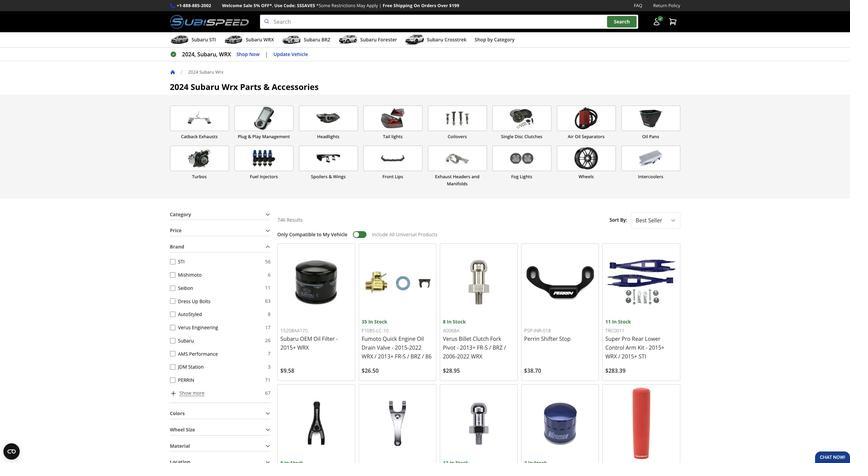Task type: vqa. For each thing, say whether or not it's contained in the screenshot.
of to the middle
no



Task type: describe. For each thing, give the bounding box(es) containing it.
use
[[275, 2, 283, 8]]

oil inside 15208aa170 subaru oem oil filter - 2015+ wrx
[[314, 335, 321, 343]]

coilovers
[[448, 134, 467, 140]]

subaru for 2024 subaru wrx
[[200, 69, 214, 75]]

single disc clutches
[[501, 134, 543, 140]]

material
[[170, 443, 190, 449]]

crosstrek
[[445, 36, 467, 43]]

button image
[[653, 18, 661, 26]]

wheels image
[[557, 146, 616, 171]]

exhausts
[[199, 134, 218, 140]]

tail lights
[[383, 134, 403, 140]]

shipping
[[394, 2, 413, 8]]

brz inside 8 in stock a0068a verus billet clutch fork pivot - 2013+ fr-s / brz / 2006-2022 wrx
[[493, 344, 503, 352]]

colors
[[170, 410, 185, 417]]

engine
[[399, 335, 416, 343]]

subaru right subaru button at bottom left
[[178, 338, 194, 344]]

fog lights image
[[493, 146, 551, 171]]

category
[[170, 211, 191, 218]]

1 horizontal spatial |
[[379, 2, 382, 8]]

intercoolers button
[[622, 146, 681, 188]]

wrx inside 11 in stock trc0011 super pro rear lower control arm kit - 2015+ wrx / 2015+ sti
[[606, 353, 617, 360]]

station
[[188, 364, 204, 370]]

subaru for subaru brz
[[304, 36, 320, 43]]

+1-
[[177, 2, 183, 8]]

& for plug
[[248, 134, 251, 140]]

air oil separators image
[[557, 106, 616, 131]]

oil inside the air oil separators button
[[575, 134, 581, 140]]

billet
[[459, 335, 472, 343]]

faq
[[634, 2, 643, 8]]

- inside 8 in stock a0068a verus billet clutch fork pivot - 2013+ fr-s / brz / 2006-2022 wrx
[[457, 344, 459, 352]]

spoilers & wings
[[311, 174, 346, 180]]

1 horizontal spatial &
[[264, 81, 270, 92]]

shop for shop by category
[[475, 36, 487, 43]]

dress
[[178, 298, 191, 305]]

stock for pro
[[618, 319, 632, 325]]

subaru inside 15208aa170 subaru oem oil filter - 2015+ wrx
[[281, 335, 299, 343]]

policy
[[669, 2, 681, 8]]

fog
[[512, 174, 519, 180]]

turbos image
[[170, 146, 229, 171]]

filter
[[322, 335, 335, 343]]

wheel size button
[[170, 425, 271, 435]]

56
[[265, 258, 271, 265]]

$38.70
[[525, 367, 542, 375]]

grimmspeed tallboy shift knob, aluminum red - 380008 image
[[606, 388, 678, 459]]

single
[[501, 134, 514, 140]]

intercoolers image
[[622, 146, 680, 171]]

subispeed logo image
[[170, 15, 249, 29]]

2013+ inside 8 in stock a0068a verus billet clutch fork pivot - 2013+ fr-s / brz / 2006-2022 wrx
[[460, 344, 476, 352]]

wrx inside 8 in stock a0068a verus billet clutch fork pivot - 2013+ fr-s / brz / 2006-2022 wrx
[[471, 353, 483, 360]]

2002
[[201, 2, 211, 8]]

- inside 35 in stock f108s-lc-10 fumoto quick engine oil drain valve - 2015-2022 wrx / 2013+ fr-s / brz / 86
[[392, 344, 394, 352]]

wrx inside 35 in stock f108s-lc-10 fumoto quick engine oil drain valve - 2015-2022 wrx / 2013+ fr-s / brz / 86
[[362, 353, 373, 360]]

and
[[472, 174, 480, 180]]

35
[[362, 319, 367, 325]]

67
[[265, 390, 271, 396]]

pans
[[650, 134, 660, 140]]

perrin
[[525, 335, 540, 343]]

$26.50
[[362, 367, 379, 375]]

accessories
[[272, 81, 319, 92]]

forester
[[378, 36, 397, 43]]

fr- inside 35 in stock f108s-lc-10 fumoto quick engine oil drain valve - 2015-2022 wrx / 2013+ fr-s / brz / 86
[[395, 353, 403, 360]]

stop
[[560, 335, 571, 343]]

wheels
[[579, 174, 594, 180]]

subaru for subaru forester
[[360, 36, 377, 43]]

26
[[265, 337, 271, 344]]

subaru for subaru sti
[[192, 36, 208, 43]]

2024 subaru wrx
[[188, 69, 224, 75]]

stock for billet
[[453, 319, 466, 325]]

oil pans image
[[622, 106, 680, 131]]

15208aa170
[[281, 327, 308, 334]]

fr- inside 8 in stock a0068a verus billet clutch fork pivot - 2013+ fr-s / brz / 2006-2022 wrx
[[477, 344, 485, 352]]

restrictions
[[332, 2, 356, 8]]

Subaru button
[[170, 338, 175, 344]]

fuel injectors button
[[235, 146, 294, 188]]

subaru sti button
[[170, 34, 216, 47]]

AutoStyled button
[[170, 312, 175, 317]]

material button
[[170, 441, 271, 451]]

verus inside 8 in stock a0068a verus billet clutch fork pivot - 2013+ fr-s / brz / 2006-2022 wrx
[[443, 335, 458, 343]]

search
[[614, 18, 630, 25]]

arm
[[626, 344, 637, 352]]

verus forged clutch fork - 2006+ subaru wrx image
[[281, 388, 352, 459]]

price
[[170, 227, 182, 234]]

spoilers & wings image
[[299, 146, 358, 171]]

oil inside the oil pans button
[[643, 134, 648, 140]]

8 for 8 in stock a0068a verus billet clutch fork pivot - 2013+ fr-s / brz / 2006-2022 wrx
[[443, 319, 446, 325]]

sale
[[244, 2, 253, 8]]

sti inside 11 in stock trc0011 super pro rear lower control arm kit - 2015+ wrx / 2015+ sti
[[639, 353, 647, 360]]

catback
[[181, 134, 198, 140]]

6
[[268, 272, 271, 278]]

subaru for subaru crosstrek
[[427, 36, 444, 43]]

turbos button
[[170, 146, 229, 188]]

JDM Station button
[[170, 364, 175, 370]]

verus billet clutch fork pivot - 2013+ fr-s / brz / 2006-2022 wrx image
[[443, 247, 515, 318]]

wheels button
[[557, 146, 616, 188]]

STI button
[[170, 259, 175, 265]]

valve
[[377, 344, 391, 352]]

fuel injectors
[[250, 174, 278, 180]]

2013+ inside 35 in stock f108s-lc-10 fumoto quick engine oil drain valve - 2015-2022 wrx / 2013+ fr-s / brz / 86
[[378, 353, 394, 360]]

search input field
[[260, 15, 639, 29]]

performance
[[189, 351, 218, 357]]

torque solution billet clutch fork pivot - subaru models inc. 2015+ wrx / 2013+ brz image
[[443, 388, 515, 459]]

2022 inside 8 in stock a0068a verus billet clutch fork pivot - 2013+ fr-s / brz / 2006-2022 wrx
[[457, 353, 470, 360]]

fog lights button
[[493, 146, 552, 188]]

subaru for 2024 subaru wrx parts & accessories
[[191, 81, 220, 92]]

select... image
[[671, 218, 676, 223]]

stock for 10
[[375, 319, 388, 325]]

2022 inside 35 in stock f108s-lc-10 fumoto quick engine oil drain valve - 2015-2022 wrx / 2013+ fr-s / brz / 86
[[409, 344, 422, 352]]

code:
[[284, 2, 296, 8]]

s inside 35 in stock f108s-lc-10 fumoto quick engine oil drain valve - 2015-2022 wrx / 2013+ fr-s / brz / 86
[[403, 353, 406, 360]]

quick
[[383, 335, 397, 343]]

spoilers
[[311, 174, 328, 180]]

oem
[[300, 335, 312, 343]]

front lips
[[383, 174, 403, 180]]

Verus Engineering button
[[170, 325, 175, 330]]

products
[[418, 231, 438, 238]]

- inside 15208aa170 subaru oem oil filter - 2015+ wrx
[[336, 335, 338, 343]]

subaru brz
[[304, 36, 331, 43]]

blitz oil filter - 2015-2022 wrx / 2013+ fr-s / brz / 86 image
[[525, 388, 596, 459]]

perrin
[[178, 377, 194, 383]]

sort by:
[[610, 217, 628, 223]]

2024 for 2024 subaru wrx parts & accessories
[[170, 81, 189, 92]]

price button
[[170, 226, 271, 236]]

orders
[[422, 2, 437, 8]]

$28.95
[[443, 367, 460, 375]]

*some
[[317, 2, 331, 8]]

air oil separators button
[[557, 106, 616, 140]]

s inside 8 in stock a0068a verus billet clutch fork pivot - 2013+ fr-s / brz / 2006-2022 wrx
[[485, 344, 488, 352]]

a subaru sti thumbnail image image
[[170, 35, 189, 45]]

headlights
[[317, 134, 340, 140]]

wrx inside subaru wrx dropdown button
[[264, 36, 274, 43]]

plug & play management button
[[235, 106, 294, 140]]

86
[[426, 353, 432, 360]]

2 horizontal spatial 2015+
[[649, 344, 665, 352]]



Task type: locate. For each thing, give the bounding box(es) containing it.
1 horizontal spatial stock
[[453, 319, 466, 325]]

subaru left forester
[[360, 36, 377, 43]]

0 vertical spatial 2013+
[[460, 344, 476, 352]]

0 vertical spatial shop
[[475, 36, 487, 43]]

fog lights
[[512, 174, 533, 180]]

71
[[265, 377, 271, 383]]

1 stock from the left
[[375, 319, 388, 325]]

shop for shop now
[[237, 51, 248, 57]]

2006-
[[443, 353, 457, 360]]

headlights image
[[299, 106, 358, 131]]

off*.
[[261, 2, 273, 8]]

1 vertical spatial s
[[403, 353, 406, 360]]

fuel injectors image
[[235, 146, 293, 171]]

0 horizontal spatial &
[[248, 134, 251, 140]]

| left "free"
[[379, 2, 382, 8]]

super pro rear lower control arm kit - 2015+ wrx / 2015+ sti image
[[606, 247, 678, 318]]

2022 down engine
[[409, 344, 422, 352]]

wrx up update
[[264, 36, 274, 43]]

brz inside subaru brz dropdown button
[[322, 36, 331, 43]]

0 horizontal spatial 11
[[265, 285, 271, 291]]

s
[[485, 344, 488, 352], [403, 353, 406, 360]]

11 inside 11 in stock trc0011 super pro rear lower control arm kit - 2015+ wrx / 2015+ sti
[[606, 319, 611, 325]]

verus right verus engineering button
[[178, 324, 191, 331]]

brz inside 35 in stock f108s-lc-10 fumoto quick engine oil drain valve - 2015-2022 wrx / 2013+ fr-s / brz / 86
[[411, 353, 421, 360]]

0 horizontal spatial 2022
[[409, 344, 422, 352]]

single disc clutches image
[[493, 106, 551, 131]]

over
[[438, 2, 448, 8]]

in inside 35 in stock f108s-lc-10 fumoto quick engine oil drain valve - 2015-2022 wrx / 2013+ fr-s / brz / 86
[[369, 319, 373, 325]]

2 stock from the left
[[453, 319, 466, 325]]

tail lights button
[[364, 106, 423, 140]]

welcome
[[222, 2, 242, 8]]

stock inside 8 in stock a0068a verus billet clutch fork pivot - 2013+ fr-s / brz / 2006-2022 wrx
[[453, 319, 466, 325]]

sti up subaru,
[[209, 36, 216, 43]]

shop by category button
[[475, 34, 515, 47]]

2013+ down valve on the left bottom of page
[[378, 353, 394, 360]]

my
[[323, 231, 330, 238]]

0 vertical spatial verus
[[178, 324, 191, 331]]

shop left now
[[237, 51, 248, 57]]

faq link
[[634, 2, 643, 9]]

subaru,
[[198, 51, 218, 58]]

1 vertical spatial brz
[[493, 344, 503, 352]]

injectors
[[260, 174, 278, 180]]

s down clutch
[[485, 344, 488, 352]]

2 vertical spatial brz
[[411, 353, 421, 360]]

2024 for 2024 subaru wrx
[[188, 69, 198, 75]]

mishimoto
[[178, 272, 202, 278]]

1 vertical spatial &
[[248, 134, 251, 140]]

0 vertical spatial subaru
[[200, 69, 214, 75]]

Seibon button
[[170, 285, 175, 291]]

1 vertical spatial verus
[[443, 335, 458, 343]]

oil left pans
[[643, 134, 648, 140]]

a subaru forester thumbnail image image
[[339, 35, 358, 45]]

11 up the trc0011
[[606, 319, 611, 325]]

1 vertical spatial wrx
[[222, 81, 238, 92]]

stock inside 11 in stock trc0011 super pro rear lower control arm kit - 2015+ wrx / 2015+ sti
[[618, 319, 632, 325]]

a subaru wrx thumbnail image image
[[224, 35, 243, 45]]

shop inside 'link'
[[237, 51, 248, 57]]

wrx down clutch
[[471, 353, 483, 360]]

3 in from the left
[[613, 319, 617, 325]]

1 horizontal spatial 8
[[443, 319, 446, 325]]

1 horizontal spatial 2013+
[[460, 344, 476, 352]]

Select... button
[[632, 212, 681, 229]]

oil pans
[[643, 134, 660, 140]]

coilovers image
[[428, 106, 487, 131]]

s down 2015-
[[403, 353, 406, 360]]

2 horizontal spatial &
[[329, 174, 332, 180]]

return
[[654, 2, 668, 8]]

11 in stock trc0011 super pro rear lower control arm kit - 2015+ wrx / 2015+ sti
[[606, 319, 665, 360]]

results
[[287, 217, 303, 223]]

0 horizontal spatial shop
[[237, 51, 248, 57]]

0 vertical spatial &
[[264, 81, 270, 92]]

oil right oem
[[314, 335, 321, 343]]

subaru forester
[[360, 36, 397, 43]]

*some restrictions may apply | free shipping on orders over $199
[[317, 2, 460, 8]]

headers
[[453, 174, 471, 180]]

update vehicle button
[[274, 51, 308, 58]]

wrx
[[215, 69, 224, 75], [222, 81, 238, 92]]

include all universal products
[[372, 231, 438, 238]]

1 in from the left
[[369, 319, 373, 325]]

lights
[[392, 134, 403, 140]]

in up a0068a
[[447, 319, 452, 325]]

torque solution billet chromoly clutch fork - 2015-2022 subaru wrx image
[[362, 388, 434, 459]]

wrx left parts
[[222, 81, 238, 92]]

1 vertical spatial shop
[[237, 51, 248, 57]]

wrx down oem
[[298, 344, 309, 352]]

& for spoilers
[[329, 174, 332, 180]]

front
[[383, 174, 394, 180]]

1 horizontal spatial fr-
[[477, 344, 485, 352]]

1 vertical spatial 2022
[[457, 353, 470, 360]]

in for lc-
[[369, 319, 373, 325]]

2024 down 2024,
[[188, 69, 198, 75]]

AMS Performance button
[[170, 351, 175, 357]]

catback exhausts image
[[170, 106, 229, 131]]

1 horizontal spatial 2015+
[[622, 353, 638, 360]]

on
[[414, 2, 420, 8]]

wrx for 2024 subaru wrx
[[215, 69, 224, 75]]

subaru down 2024 subaru wrx
[[191, 81, 220, 92]]

by:
[[621, 217, 628, 223]]

f108s-
[[362, 327, 377, 334]]

subaru crosstrek
[[427, 36, 467, 43]]

Mishimoto button
[[170, 272, 175, 278]]

subaru up '2024, subaru, wrx'
[[192, 36, 208, 43]]

0 horizontal spatial s
[[403, 353, 406, 360]]

fork
[[491, 335, 502, 343]]

1 vertical spatial 2024
[[170, 81, 189, 92]]

11 for 11
[[265, 285, 271, 291]]

3 stock from the left
[[618, 319, 632, 325]]

2 vertical spatial &
[[329, 174, 332, 180]]

subaru up now
[[246, 36, 262, 43]]

11 for 11 in stock trc0011 super pro rear lower control arm kit - 2015+ wrx / 2015+ sti
[[606, 319, 611, 325]]

perrin shifter stop image
[[525, 247, 596, 318]]

0 horizontal spatial vehicle
[[292, 51, 308, 57]]

11 up the 63
[[265, 285, 271, 291]]

welcome sale 5% off*. use code: sssave5
[[222, 2, 315, 8]]

1 horizontal spatial s
[[485, 344, 488, 352]]

$199
[[450, 2, 460, 8]]

- right valve on the left bottom of page
[[392, 344, 394, 352]]

ams performance
[[178, 351, 218, 357]]

stock inside 35 in stock f108s-lc-10 fumoto quick engine oil drain valve - 2015-2022 wrx / 2013+ fr-s / brz / 86
[[375, 319, 388, 325]]

0 vertical spatial vehicle
[[292, 51, 308, 57]]

lower
[[645, 335, 661, 343]]

1 vertical spatial fr-
[[395, 353, 403, 360]]

parts
[[240, 81, 262, 92]]

0 horizontal spatial |
[[265, 51, 268, 58]]

1 horizontal spatial 2022
[[457, 353, 470, 360]]

shifter
[[541, 335, 558, 343]]

0 vertical spatial s
[[485, 344, 488, 352]]

- right pivot
[[457, 344, 459, 352]]

0 horizontal spatial 8
[[268, 311, 271, 317]]

018
[[543, 327, 551, 334]]

0 horizontal spatial fr-
[[395, 353, 403, 360]]

Dress Up Bolts button
[[170, 299, 175, 304]]

2015+ inside 15208aa170 subaru oem oil filter - 2015+ wrx
[[281, 344, 296, 352]]

a subaru brz thumbnail image image
[[282, 35, 301, 45]]

air oil separators
[[568, 134, 605, 140]]

home image
[[170, 69, 175, 75]]

0 vertical spatial 8
[[268, 311, 271, 317]]

subaru for subaru wrx
[[246, 36, 262, 43]]

up
[[192, 298, 198, 305]]

2022
[[409, 344, 422, 352], [457, 353, 470, 360]]

plug & play management image
[[235, 106, 293, 131]]

vehicle inside button
[[292, 51, 308, 57]]

verus down a0068a
[[443, 335, 458, 343]]

1 vertical spatial subaru
[[191, 81, 220, 92]]

2 in from the left
[[447, 319, 452, 325]]

rear
[[632, 335, 644, 343]]

seibon
[[178, 285, 193, 291]]

fr- down clutch
[[477, 344, 485, 352]]

0 horizontal spatial 2013+
[[378, 353, 394, 360]]

$283.39
[[606, 367, 626, 375]]

1 vertical spatial vehicle
[[331, 231, 348, 238]]

$9.58
[[281, 367, 295, 375]]

shop left by
[[475, 36, 487, 43]]

1 horizontal spatial shop
[[475, 36, 487, 43]]

10
[[384, 327, 389, 334]]

sti
[[209, 36, 216, 43], [178, 259, 185, 265], [639, 353, 647, 360]]

& left play
[[248, 134, 251, 140]]

show
[[179, 390, 192, 396]]

wrx down drain in the bottom of the page
[[362, 353, 373, 360]]

PERRIN button
[[170, 378, 175, 383]]

subaru left crosstrek at the top right of page
[[427, 36, 444, 43]]

wrx down subaru,
[[215, 69, 224, 75]]

oil right engine
[[417, 335, 424, 343]]

2015+ down lower
[[649, 344, 665, 352]]

- right the filter
[[336, 335, 338, 343]]

vehicle down subaru brz dropdown button
[[292, 51, 308, 57]]

a subaru crosstrek thumbnail image image
[[406, 35, 425, 45]]

all
[[390, 231, 395, 238]]

2 horizontal spatial sti
[[639, 353, 647, 360]]

shop inside dropdown button
[[475, 36, 487, 43]]

wrx inside 15208aa170 subaru oem oil filter - 2015+ wrx
[[298, 344, 309, 352]]

2015+ down arm
[[622, 353, 638, 360]]

wrx down 'control'
[[606, 353, 617, 360]]

0 horizontal spatial brz
[[322, 36, 331, 43]]

in for verus
[[447, 319, 452, 325]]

8 down the 63
[[268, 311, 271, 317]]

& inside button
[[248, 134, 251, 140]]

0 horizontal spatial sti
[[178, 259, 185, 265]]

2015+ down 15208aa170
[[281, 344, 296, 352]]

0 horizontal spatial stock
[[375, 319, 388, 325]]

2015-
[[395, 344, 409, 352]]

subaru oem oil filter - 2015+ wrx image
[[281, 247, 352, 318]]

fr- down 2015-
[[395, 353, 403, 360]]

2024,
[[182, 51, 196, 58]]

brz left 86
[[411, 353, 421, 360]]

0 vertical spatial 2022
[[409, 344, 422, 352]]

0 vertical spatial fr-
[[477, 344, 485, 352]]

0 vertical spatial 2024
[[188, 69, 198, 75]]

free
[[383, 2, 393, 8]]

0 horizontal spatial 2015+
[[281, 344, 296, 352]]

/ inside 11 in stock trc0011 super pro rear lower control arm kit - 2015+ wrx / 2015+ sti
[[619, 353, 621, 360]]

coilovers button
[[428, 106, 487, 140]]

0 horizontal spatial verus
[[178, 324, 191, 331]]

subaru sti
[[192, 36, 216, 43]]

subaru down 15208aa170
[[281, 335, 299, 343]]

subaru right the a subaru brz thumbnail image
[[304, 36, 320, 43]]

pivot
[[443, 344, 456, 352]]

lips
[[395, 174, 403, 180]]

8 inside 8 in stock a0068a verus billet clutch fork pivot - 2013+ fr-s / brz / 2006-2022 wrx
[[443, 319, 446, 325]]

2 vertical spatial sti
[[639, 353, 647, 360]]

fumoto quick engine oil drain valve - 2015-2022 wrx / 2013+ fr-s / brz / 86 image
[[362, 247, 434, 318]]

0 vertical spatial sti
[[209, 36, 216, 43]]

headlights button
[[299, 106, 358, 140]]

1 horizontal spatial 11
[[606, 319, 611, 325]]

shop now link
[[237, 51, 260, 58]]

& inside button
[[329, 174, 332, 180]]

- right kit
[[646, 344, 648, 352]]

sti down kit
[[639, 353, 647, 360]]

separators
[[582, 134, 605, 140]]

fr-
[[477, 344, 485, 352], [395, 353, 403, 360]]

bolts
[[200, 298, 211, 305]]

0 vertical spatial brz
[[322, 36, 331, 43]]

2 horizontal spatial stock
[[618, 319, 632, 325]]

plug
[[238, 134, 247, 140]]

in right 35
[[369, 319, 373, 325]]

8 for 8
[[268, 311, 271, 317]]

air
[[568, 134, 574, 140]]

by
[[488, 36, 493, 43]]

| right now
[[265, 51, 268, 58]]

front lips image
[[364, 146, 422, 171]]

- inside 11 in stock trc0011 super pro rear lower control arm kit - 2015+ wrx / 2015+ sti
[[646, 344, 648, 352]]

2013+ down billet
[[460, 344, 476, 352]]

1 vertical spatial 11
[[606, 319, 611, 325]]

wrx for 2024 subaru wrx parts & accessories
[[222, 81, 238, 92]]

apply
[[367, 2, 378, 8]]

sti inside dropdown button
[[209, 36, 216, 43]]

in for super
[[613, 319, 617, 325]]

autostyled
[[178, 311, 202, 318]]

catback exhausts button
[[170, 106, 229, 140]]

1 vertical spatial 2013+
[[378, 353, 394, 360]]

vehicle right my
[[331, 231, 348, 238]]

0 vertical spatial 11
[[265, 285, 271, 291]]

stock up a0068a
[[453, 319, 466, 325]]

15208aa170 subaru oem oil filter - 2015+ wrx
[[281, 327, 338, 352]]

2024, subaru, wrx
[[182, 51, 231, 58]]

2024 subaru wrx parts & accessories
[[170, 81, 319, 92]]

to
[[317, 231, 322, 238]]

2 horizontal spatial brz
[[493, 344, 503, 352]]

2022 down billet
[[457, 353, 470, 360]]

brz left a subaru forester thumbnail image
[[322, 36, 331, 43]]

return policy
[[654, 2, 681, 8]]

2024 down home icon
[[170, 81, 189, 92]]

more
[[193, 390, 205, 396]]

1 vertical spatial sti
[[178, 259, 185, 265]]

1 horizontal spatial brz
[[411, 353, 421, 360]]

tail
[[383, 134, 391, 140]]

8 up a0068a
[[443, 319, 446, 325]]

oil right air
[[575, 134, 581, 140]]

-
[[336, 335, 338, 343], [392, 344, 394, 352], [457, 344, 459, 352], [646, 344, 648, 352]]

stock up lc-
[[375, 319, 388, 325]]

tail lights image
[[364, 106, 422, 131]]

shop by category
[[475, 36, 515, 43]]

manifolds
[[447, 181, 468, 187]]

in up the trc0011
[[613, 319, 617, 325]]

0 vertical spatial |
[[379, 2, 382, 8]]

35 in stock f108s-lc-10 fumoto quick engine oil drain valve - 2015-2022 wrx / 2013+ fr-s / brz / 86
[[362, 319, 432, 360]]

show more
[[179, 390, 205, 396]]

lights
[[520, 174, 533, 180]]

1 horizontal spatial in
[[447, 319, 452, 325]]

sti right sti button
[[178, 259, 185, 265]]

colors button
[[170, 409, 271, 419]]

wrx down a subaru wrx thumbnail image
[[219, 51, 231, 58]]

lc-
[[377, 327, 384, 334]]

in inside 11 in stock trc0011 super pro rear lower control arm kit - 2015+ wrx / 2015+ sti
[[613, 319, 617, 325]]

1 horizontal spatial vehicle
[[331, 231, 348, 238]]

open widget image
[[3, 444, 20, 460]]

0 horizontal spatial in
[[369, 319, 373, 325]]

in inside 8 in stock a0068a verus billet clutch fork pivot - 2013+ fr-s / brz / 2006-2022 wrx
[[447, 319, 452, 325]]

& right parts
[[264, 81, 270, 92]]

0 vertical spatial wrx
[[215, 69, 224, 75]]

oil inside 35 in stock f108s-lc-10 fumoto quick engine oil drain valve - 2015-2022 wrx / 2013+ fr-s / brz / 86
[[417, 335, 424, 343]]

2 horizontal spatial in
[[613, 319, 617, 325]]

1 horizontal spatial verus
[[443, 335, 458, 343]]

1 vertical spatial |
[[265, 51, 268, 58]]

engineering
[[192, 324, 218, 331]]

pro
[[622, 335, 631, 343]]

1 vertical spatial 8
[[443, 319, 446, 325]]

subaru down '2024, subaru, wrx'
[[200, 69, 214, 75]]

746
[[278, 217, 286, 223]]

stock up the trc0011
[[618, 319, 632, 325]]

brz down fork on the bottom of the page
[[493, 344, 503, 352]]

& left wings
[[329, 174, 332, 180]]

1 horizontal spatial sti
[[209, 36, 216, 43]]

exhaust headers and manifolds image
[[428, 146, 487, 171]]

plug & play management
[[238, 134, 290, 140]]



